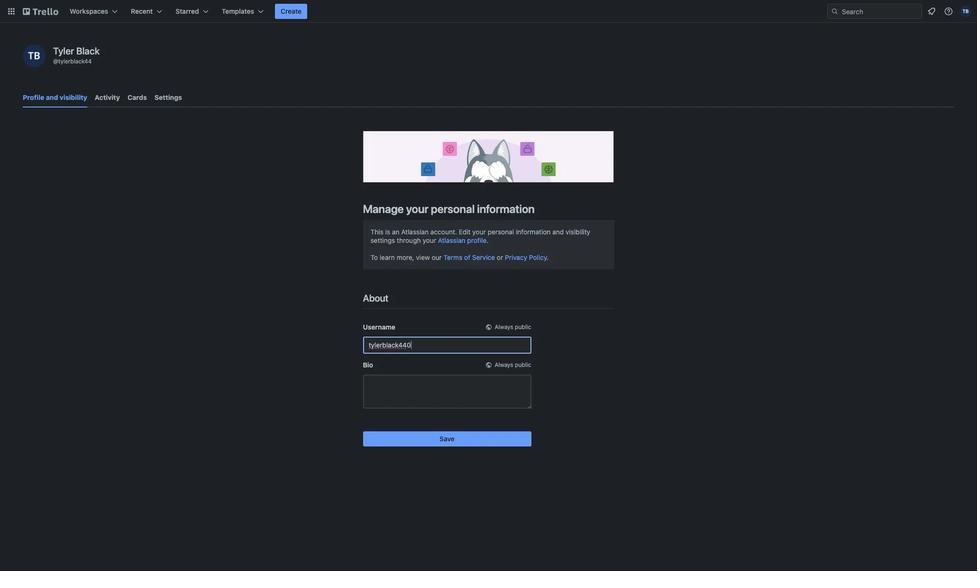 Task type: vqa. For each thing, say whether or not it's contained in the screenshot.
atlassian inside the the This is an Atlassian account. Edit your personal information and visibility settings through your
yes



Task type: locate. For each thing, give the bounding box(es) containing it.
always public for bio
[[495, 362, 531, 369]]

Search field
[[839, 4, 922, 18]]

0 horizontal spatial .
[[487, 236, 488, 245]]

service
[[472, 254, 495, 262]]

1 horizontal spatial personal
[[488, 228, 514, 236]]

always for bio
[[495, 362, 513, 369]]

policy
[[529, 254, 547, 262]]

profile and visibility link
[[23, 89, 87, 108]]

always for username
[[495, 324, 513, 331]]

2 public from the top
[[515, 362, 531, 369]]

2 vertical spatial your
[[423, 236, 436, 245]]

about
[[363, 293, 388, 304]]

0 vertical spatial personal
[[431, 202, 475, 216]]

.
[[487, 236, 488, 245], [547, 254, 549, 262]]

1 always from the top
[[495, 324, 513, 331]]

your down the account.
[[423, 236, 436, 245]]

visibility inside the this is an atlassian account. edit your personal information and visibility settings through your
[[566, 228, 590, 236]]

and inside the this is an atlassian account. edit your personal information and visibility settings through your
[[552, 228, 564, 236]]

0 horizontal spatial atlassian
[[401, 228, 429, 236]]

profile and visibility
[[23, 93, 87, 101]]

visibility
[[60, 93, 87, 101], [566, 228, 590, 236]]

1 vertical spatial always
[[495, 362, 513, 369]]

. right the "privacy"
[[547, 254, 549, 262]]

Bio text field
[[363, 375, 531, 409]]

tyler black @ tylerblack44
[[53, 46, 100, 65]]

0 vertical spatial visibility
[[60, 93, 87, 101]]

information
[[477, 202, 535, 216], [516, 228, 551, 236]]

0 vertical spatial always
[[495, 324, 513, 331]]

Username text field
[[363, 337, 531, 354]]

1 vertical spatial always public
[[495, 362, 531, 369]]

profile
[[23, 93, 44, 101]]

through
[[397, 236, 421, 245]]

0 vertical spatial atlassian
[[401, 228, 429, 236]]

cards link
[[128, 89, 147, 106]]

bio
[[363, 361, 373, 369]]

1 vertical spatial personal
[[488, 228, 514, 236]]

settings link
[[154, 89, 182, 106]]

or
[[497, 254, 503, 262]]

0 horizontal spatial and
[[46, 93, 58, 101]]

personal up the account.
[[431, 202, 475, 216]]

public
[[515, 324, 531, 331], [515, 362, 531, 369]]

atlassian down the account.
[[438, 236, 465, 245]]

workspaces button
[[64, 4, 123, 19]]

atlassian up through
[[401, 228, 429, 236]]

search image
[[831, 8, 839, 15]]

our
[[432, 254, 442, 262]]

1 public from the top
[[515, 324, 531, 331]]

0 horizontal spatial personal
[[431, 202, 475, 216]]

personal
[[431, 202, 475, 216], [488, 228, 514, 236]]

0 vertical spatial information
[[477, 202, 535, 216]]

. up service
[[487, 236, 488, 245]]

open information menu image
[[944, 7, 953, 16]]

information up the this is an atlassian account. edit your personal information and visibility settings through your
[[477, 202, 535, 216]]

tylerblack44
[[58, 58, 92, 65]]

create
[[281, 7, 302, 15]]

0 notifications image
[[926, 6, 937, 17]]

0 vertical spatial .
[[487, 236, 488, 245]]

templates button
[[216, 4, 269, 19]]

starred button
[[170, 4, 214, 19]]

your up profile
[[472, 228, 486, 236]]

information up policy
[[516, 228, 551, 236]]

1 vertical spatial visibility
[[566, 228, 590, 236]]

2 always public from the top
[[495, 362, 531, 369]]

personal up 'or'
[[488, 228, 514, 236]]

0 vertical spatial always public
[[495, 324, 531, 331]]

back to home image
[[23, 4, 58, 19]]

view
[[416, 254, 430, 262]]

1 vertical spatial information
[[516, 228, 551, 236]]

1 vertical spatial and
[[552, 228, 564, 236]]

. to learn more, view our
[[370, 236, 488, 262]]

always
[[495, 324, 513, 331], [495, 362, 513, 369]]

2 always from the top
[[495, 362, 513, 369]]

. inside '. to learn more, view our'
[[487, 236, 488, 245]]

starred
[[176, 7, 199, 15]]

1 horizontal spatial atlassian
[[438, 236, 465, 245]]

1 vertical spatial public
[[515, 362, 531, 369]]

your
[[406, 202, 428, 216], [472, 228, 486, 236], [423, 236, 436, 245]]

1 horizontal spatial .
[[547, 254, 549, 262]]

of
[[464, 254, 470, 262]]

atlassian profile
[[438, 236, 487, 245]]

1 horizontal spatial visibility
[[566, 228, 590, 236]]

1 always public from the top
[[495, 324, 531, 331]]

1 vertical spatial .
[[547, 254, 549, 262]]

tyler black (tylerblack44) image
[[23, 45, 46, 67]]

atlassian
[[401, 228, 429, 236], [438, 236, 465, 245]]

always public
[[495, 324, 531, 331], [495, 362, 531, 369]]

username
[[363, 323, 395, 331]]

is
[[385, 228, 390, 236]]

public for username
[[515, 324, 531, 331]]

1 horizontal spatial and
[[552, 228, 564, 236]]

an
[[392, 228, 399, 236]]

and
[[46, 93, 58, 101], [552, 228, 564, 236]]

your up through
[[406, 202, 428, 216]]

0 vertical spatial public
[[515, 324, 531, 331]]

cards
[[128, 93, 147, 101]]

create button
[[275, 4, 307, 19]]



Task type: describe. For each thing, give the bounding box(es) containing it.
tyler
[[53, 46, 74, 56]]

learn
[[380, 254, 395, 262]]

activity link
[[95, 89, 120, 106]]

primary element
[[0, 0, 977, 23]]

workspaces
[[70, 7, 108, 15]]

templates
[[222, 7, 254, 15]]

settings
[[370, 236, 395, 245]]

recent
[[131, 7, 153, 15]]

0 vertical spatial your
[[406, 202, 428, 216]]

edit
[[459, 228, 471, 236]]

account.
[[430, 228, 457, 236]]

privacy
[[505, 254, 527, 262]]

to
[[370, 254, 378, 262]]

this
[[370, 228, 383, 236]]

activity
[[95, 93, 120, 101]]

black
[[76, 46, 100, 56]]

information inside the this is an atlassian account. edit your personal information and visibility settings through your
[[516, 228, 551, 236]]

profile
[[467, 236, 487, 245]]

this is an atlassian account. edit your personal information and visibility settings through your
[[370, 228, 590, 245]]

save button
[[363, 432, 531, 447]]

save
[[439, 435, 455, 443]]

privacy policy link
[[505, 254, 547, 262]]

1 vertical spatial atlassian
[[438, 236, 465, 245]]

always public for username
[[495, 324, 531, 331]]

recent button
[[125, 4, 168, 19]]

settings
[[154, 93, 182, 101]]

manage your personal information
[[363, 202, 535, 216]]

public for bio
[[515, 362, 531, 369]]

atlassian profile link
[[438, 236, 487, 245]]

0 horizontal spatial visibility
[[60, 93, 87, 101]]

terms of service link
[[444, 254, 495, 262]]

0 vertical spatial and
[[46, 93, 58, 101]]

terms
[[444, 254, 462, 262]]

atlassian inside the this is an atlassian account. edit your personal information and visibility settings through your
[[401, 228, 429, 236]]

personal inside the this is an atlassian account. edit your personal information and visibility settings through your
[[488, 228, 514, 236]]

tyler black (tylerblack44) image
[[960, 6, 971, 17]]

1 vertical spatial your
[[472, 228, 486, 236]]

more,
[[397, 254, 414, 262]]

terms of service or privacy policy .
[[444, 254, 549, 262]]

manage
[[363, 202, 404, 216]]

@
[[53, 58, 58, 65]]



